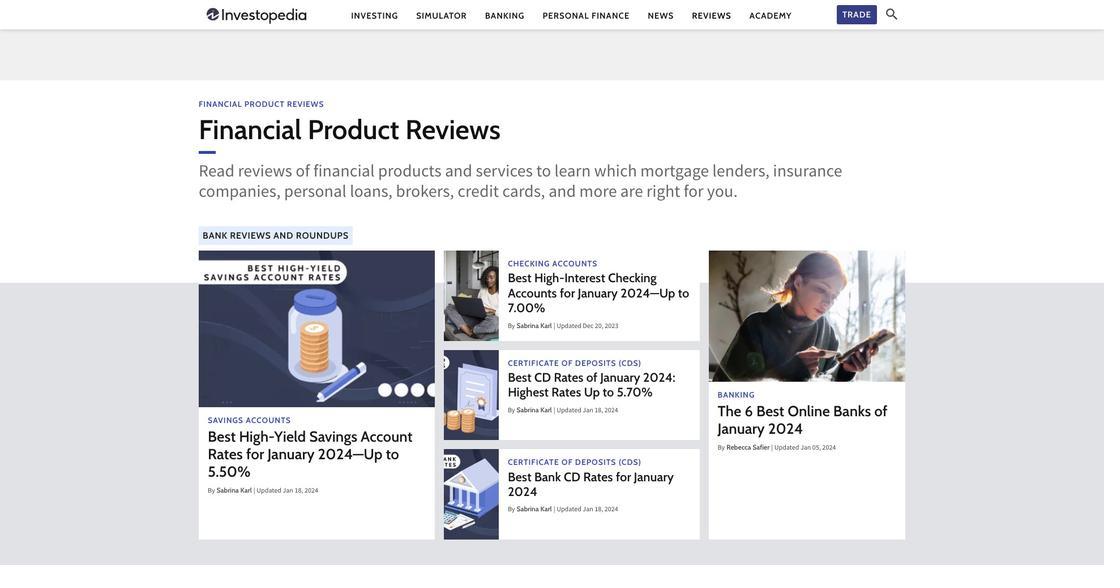 Task type: locate. For each thing, give the bounding box(es) containing it.
updated left dec
[[557, 412, 582, 423]]

checking
[[608, 362, 657, 377]]

best
[[508, 362, 532, 377], [508, 461, 532, 476], [208, 519, 236, 537]]

simulator link
[[416, 10, 467, 22]]

for
[[684, 271, 704, 297], [560, 377, 575, 392], [246, 536, 264, 555]]

0 horizontal spatial for
[[246, 536, 264, 555]]

0 vertical spatial of
[[296, 251, 310, 277]]

by left rebecca at the right bottom
[[718, 534, 725, 545]]

1 horizontal spatial for
[[560, 377, 575, 392]]

1 vertical spatial for
[[560, 377, 575, 392]]

january
[[578, 377, 618, 392], [601, 461, 641, 476], [268, 536, 315, 555]]

loans,
[[350, 271, 393, 297]]

0 vertical spatial sabrina
[[517, 412, 539, 421]]

1 horizontal spatial 2024
[[823, 534, 836, 545]]

trade
[[843, 9, 872, 20]]

account
[[361, 519, 413, 537]]

5.70%
[[617, 476, 653, 491]]

20,
[[595, 412, 604, 423]]

jan
[[583, 497, 594, 507], [801, 534, 811, 545]]

financial
[[199, 190, 242, 200], [199, 204, 302, 237]]

personal finance link
[[543, 10, 630, 22]]

0 vertical spatial updated
[[557, 412, 582, 423]]

for inside read reviews of financial products and services to learn which mortgage lenders, insurance companies, personal loans, brokers, credit cards, and more are right for you.
[[684, 271, 704, 297]]

1 vertical spatial karl
[[541, 497, 552, 505]]

best for best cd rates of january 2024: highest rates up to 5.70% by sabrina karl updated jan 18, 2024
[[508, 461, 532, 476]]

2 karl from the top
[[541, 497, 552, 505]]

2 sabrina from the top
[[517, 497, 539, 505]]

0 horizontal spatial and
[[274, 321, 294, 332]]

of up 18,
[[587, 461, 598, 476]]

and
[[445, 251, 473, 277], [549, 271, 576, 297], [274, 321, 294, 332]]

0 vertical spatial by
[[508, 412, 515, 423]]

1 vertical spatial 2024
[[823, 534, 836, 545]]

karl down 7.00%
[[541, 412, 552, 421]]

sabrina
[[517, 412, 539, 421], [517, 497, 539, 505]]

for right accounts
[[560, 377, 575, 392]]

best up 7.00%
[[508, 362, 532, 377]]

05,
[[813, 534, 821, 545]]

0 vertical spatial 2024—up
[[621, 377, 676, 392]]

0 horizontal spatial 2024—up
[[318, 536, 383, 555]]

2023
[[605, 412, 619, 423]]

jan left 05,
[[801, 534, 811, 545]]

january inside best cd rates of january 2024: highest rates up to 5.70% by sabrina karl updated jan 18, 2024
[[601, 461, 641, 476]]

rates
[[554, 461, 584, 476], [552, 476, 581, 491], [208, 536, 243, 555]]

reviews link
[[692, 10, 732, 22]]

by down 7.00%
[[508, 412, 515, 423]]

product
[[245, 190, 285, 200], [308, 204, 400, 237]]

of inside read reviews of financial products and services to learn which mortgage lenders, insurance companies, personal loans, brokers, credit cards, and more are right for you.
[[296, 251, 310, 277]]

0 horizontal spatial product
[[245, 190, 285, 200]]

for left you.
[[684, 271, 704, 297]]

of
[[296, 251, 310, 277], [587, 461, 598, 476]]

0 horizontal spatial high-
[[239, 519, 274, 537]]

of inside best cd rates of january 2024: highest rates up to 5.70% by sabrina karl updated jan 18, 2024
[[587, 461, 598, 476]]

0 vertical spatial jan
[[583, 497, 594, 507]]

0 vertical spatial 2024
[[605, 497, 619, 507]]

best high-yield savings account rates for january 2024—up to 5.50%
[[208, 519, 413, 566]]

0 horizontal spatial of
[[296, 251, 310, 277]]

personal
[[543, 10, 590, 21]]

finance
[[592, 10, 630, 21]]

of right reviews
[[296, 251, 310, 277]]

2 financial from the top
[[199, 204, 302, 237]]

and left roundups
[[274, 321, 294, 332]]

karl
[[541, 412, 552, 421], [541, 497, 552, 505]]

best high-interest checking accounts for january 2024—up to 7.00% by sabrina karl updated dec 20, 2023
[[508, 362, 690, 423]]

1 horizontal spatial 2024—up
[[621, 377, 676, 392]]

and left more
[[549, 271, 576, 297]]

2 vertical spatial best
[[208, 519, 236, 537]]

updated
[[557, 412, 582, 423], [557, 497, 582, 507], [775, 534, 800, 545]]

insurance
[[773, 251, 843, 277]]

sabrina down highest
[[517, 497, 539, 505]]

2024—up
[[621, 377, 676, 392], [318, 536, 383, 555]]

2024:
[[643, 461, 676, 476]]

reviews
[[692, 10, 732, 21], [287, 190, 324, 200], [406, 204, 501, 237], [230, 321, 271, 332]]

banking link
[[485, 10, 525, 22]]

by down highest
[[508, 497, 515, 507]]

0 vertical spatial high-
[[535, 362, 565, 377]]

2 vertical spatial january
[[268, 536, 315, 555]]

best cd rates of january 2024: highest rates up to 5.70% by sabrina karl updated jan 18, 2024
[[508, 461, 676, 507]]

2024 inside best cd rates of january 2024: highest rates up to 5.70% by sabrina karl updated jan 18, 2024
[[605, 497, 619, 507]]

1 vertical spatial 2024—up
[[318, 536, 383, 555]]

investopedia custom asset that shows a change jar, with the title "best high-yield savings account rates" image
[[199, 342, 435, 499]]

1 vertical spatial sabrina
[[517, 497, 539, 505]]

1 horizontal spatial high-
[[535, 362, 565, 377]]

0 vertical spatial karl
[[541, 412, 552, 421]]

1 sabrina from the top
[[517, 412, 539, 421]]

1 vertical spatial financial
[[199, 204, 302, 237]]

you.
[[707, 271, 738, 297]]

bank
[[203, 321, 228, 332]]

interest
[[565, 362, 606, 377]]

bank reviews and roundups
[[203, 321, 349, 332]]

jan inside best cd rates of january 2024: highest rates up to 5.70% by sabrina karl updated jan 18, 2024
[[583, 497, 594, 507]]

updated right safier
[[775, 534, 800, 545]]

2024 right 18,
[[605, 497, 619, 507]]

high- up 5.50%
[[239, 519, 274, 537]]

to
[[537, 251, 551, 277], [678, 377, 690, 392], [603, 476, 614, 491], [386, 536, 399, 555]]

reviews
[[238, 251, 292, 277]]

which
[[595, 251, 637, 277]]

high-
[[535, 362, 565, 377], [239, 519, 274, 537]]

1 horizontal spatial product
[[308, 204, 400, 237]]

jan left 18,
[[583, 497, 594, 507]]

brokers,
[[396, 271, 454, 297]]

lenders,
[[713, 251, 770, 277]]

cd
[[535, 461, 551, 476]]

0 vertical spatial best
[[508, 362, 532, 377]]

advertisement element
[[278, 29, 827, 171]]

1 vertical spatial high-
[[239, 519, 274, 537]]

1 vertical spatial by
[[508, 497, 515, 507]]

2 horizontal spatial and
[[549, 271, 576, 297]]

1 vertical spatial of
[[587, 461, 598, 476]]

for left yield
[[246, 536, 264, 555]]

0 vertical spatial financial
[[199, 190, 242, 200]]

to inside best cd rates of january 2024: highest rates up to 5.70% by sabrina karl updated jan 18, 2024
[[603, 476, 614, 491]]

2024
[[605, 497, 619, 507], [823, 534, 836, 545]]

high- inside 'best high-yield savings account rates for january 2024—up to 5.50%'
[[239, 519, 274, 537]]

high- for rates
[[239, 519, 274, 537]]

1 vertical spatial best
[[508, 461, 532, 476]]

financial product reviews financial product reviews
[[199, 190, 501, 237]]

best left the cd
[[508, 461, 532, 476]]

best inside best high-interest checking accounts for january 2024—up to 7.00% by sabrina karl updated dec 20, 2023
[[508, 362, 532, 377]]

yield
[[274, 519, 306, 537]]

best for best high-interest checking accounts for january 2024—up to 7.00% by sabrina karl updated dec 20, 2023
[[508, 362, 532, 377]]

best inside 'best high-yield savings account rates for january 2024—up to 5.50%'
[[208, 519, 236, 537]]

0 horizontal spatial 2024
[[605, 497, 619, 507]]

best up 5.50%
[[208, 519, 236, 537]]

0 vertical spatial january
[[578, 377, 618, 392]]

1 horizontal spatial of
[[587, 461, 598, 476]]

by
[[508, 412, 515, 423], [508, 497, 515, 507], [718, 534, 725, 545]]

high- inside best high-interest checking accounts for january 2024—up to 7.00% by sabrina karl updated dec 20, 2023
[[535, 362, 565, 377]]

1 horizontal spatial jan
[[801, 534, 811, 545]]

highest
[[508, 476, 549, 491]]

banking
[[485, 10, 525, 21]]

1 vertical spatial updated
[[557, 497, 582, 507]]

1 vertical spatial product
[[308, 204, 400, 237]]

high- up 7.00%
[[535, 362, 565, 377]]

accounts
[[508, 377, 557, 392]]

0 vertical spatial for
[[684, 271, 704, 297]]

1 vertical spatial january
[[601, 461, 641, 476]]

investing
[[351, 10, 398, 21]]

high- for for
[[535, 362, 565, 377]]

dec
[[583, 412, 594, 423]]

karl down highest
[[541, 497, 552, 505]]

0 horizontal spatial jan
[[583, 497, 594, 507]]

sabrina down 7.00%
[[517, 412, 539, 421]]

a woman sits on a couch with her legs crossed looking at a laptop image
[[444, 342, 499, 432]]

2 vertical spatial for
[[246, 536, 264, 555]]

for inside 'best high-yield savings account rates for january 2024—up to 5.50%'
[[246, 536, 264, 555]]

2 horizontal spatial for
[[684, 271, 704, 297]]

january inside best high-interest checking accounts for january 2024—up to 7.00% by sabrina karl updated dec 20, 2023
[[578, 377, 618, 392]]

and left services
[[445, 251, 473, 277]]

best inside best cd rates of january 2024: highest rates up to 5.70% by sabrina karl updated jan 18, 2024
[[508, 461, 532, 476]]

news link
[[648, 10, 674, 22]]

for inside best high-interest checking accounts for january 2024—up to 7.00% by sabrina karl updated dec 20, 2023
[[560, 377, 575, 392]]

1 karl from the top
[[541, 412, 552, 421]]

2024 right 05,
[[823, 534, 836, 545]]

updated left 18,
[[557, 497, 582, 507]]



Task type: vqa. For each thing, say whether or not it's contained in the screenshot.
,
no



Task type: describe. For each thing, give the bounding box(es) containing it.
services
[[476, 251, 533, 277]]

investing link
[[351, 10, 398, 22]]

updated inside best high-interest checking accounts for january 2024—up to 7.00% by sabrina karl updated dec 20, 2023
[[557, 412, 582, 423]]

by inside best high-interest checking accounts for january 2024—up to 7.00% by sabrina karl updated dec 20, 2023
[[508, 412, 515, 423]]

products
[[378, 251, 442, 277]]

to inside best high-interest checking accounts for january 2024—up to 7.00% by sabrina karl updated dec 20, 2023
[[678, 377, 690, 392]]

learn
[[555, 251, 591, 277]]

2 vertical spatial updated
[[775, 534, 800, 545]]

academy link
[[750, 10, 792, 22]]

are
[[621, 271, 643, 297]]

to inside read reviews of financial products and services to learn which mortgage lenders, insurance companies, personal loans, brokers, credit cards, and more are right for you.
[[537, 251, 551, 277]]

mortgage
[[641, 251, 709, 277]]

personal
[[284, 271, 347, 297]]

to inside 'best high-yield savings account rates for january 2024—up to 5.50%'
[[386, 536, 399, 555]]

investopedia custom visual asset showing stacks of change and a certificate, with the title best cd rates image
[[444, 441, 499, 531]]

sabrina inside best high-interest checking accounts for january 2024—up to 7.00% by sabrina karl updated dec 20, 2023
[[517, 412, 539, 421]]

1 horizontal spatial and
[[445, 251, 473, 277]]

sabrina inside best cd rates of january 2024: highest rates up to 5.70% by sabrina karl updated jan 18, 2024
[[517, 497, 539, 505]]

investopedia custom visual asset showing a bank and a calculator and a document, with the title best bank cd rates image
[[444, 540, 499, 566]]

up
[[584, 476, 600, 491]]

best online banks image
[[709, 342, 906, 473]]

more
[[580, 271, 617, 297]]

january inside 'best high-yield savings account rates for january 2024—up to 5.50%'
[[268, 536, 315, 555]]

rebecca
[[727, 534, 751, 543]]

safier
[[753, 534, 770, 543]]

credit
[[458, 271, 499, 297]]

1 financial from the top
[[199, 190, 242, 200]]

karl inside best cd rates of january 2024: highest rates up to 5.70% by sabrina karl updated jan 18, 2024
[[541, 497, 552, 505]]

2024—up inside 'best high-yield savings account rates for january 2024—up to 5.50%'
[[318, 536, 383, 555]]

karl inside best high-interest checking accounts for january 2024—up to 7.00% by sabrina karl updated dec 20, 2023
[[541, 412, 552, 421]]

trade link
[[837, 5, 878, 25]]

7.00%
[[508, 392, 546, 407]]

news
[[648, 10, 674, 21]]

5.50%
[[208, 554, 251, 566]]

right
[[647, 271, 681, 297]]

financial product reviews link
[[199, 190, 324, 200]]

best for best high-yield savings account rates for january 2024—up to 5.50%
[[208, 519, 236, 537]]

best high-yield savings account rates for january 2024—up to 5.50% link
[[199, 342, 435, 566]]

cards,
[[503, 271, 545, 297]]

18,
[[595, 497, 604, 507]]

search image
[[887, 9, 898, 20]]

rates inside 'best high-yield savings account rates for january 2024—up to 5.50%'
[[208, 536, 243, 555]]

2 vertical spatial by
[[718, 534, 725, 545]]

simulator
[[416, 10, 467, 21]]

personal finance
[[543, 10, 630, 21]]

by inside best cd rates of january 2024: highest rates up to 5.70% by sabrina karl updated jan 18, 2024
[[508, 497, 515, 507]]

1 vertical spatial jan
[[801, 534, 811, 545]]

savings
[[309, 519, 358, 537]]

financial
[[313, 251, 375, 277]]

roundups
[[296, 321, 349, 332]]

updated inside best cd rates of january 2024: highest rates up to 5.70% by sabrina karl updated jan 18, 2024
[[557, 497, 582, 507]]

0 vertical spatial product
[[245, 190, 285, 200]]

read reviews of financial products and services to learn which mortgage lenders, insurance companies, personal loans, brokers, credit cards, and more are right for you.
[[199, 251, 843, 297]]

by rebecca safier updated jan 05, 2024
[[718, 534, 836, 545]]

investopedia homepage image
[[207, 7, 306, 25]]

2024—up inside best high-interest checking accounts for january 2024—up to 7.00% by sabrina karl updated dec 20, 2023
[[621, 377, 676, 392]]

academy
[[750, 10, 792, 21]]

companies,
[[199, 271, 281, 297]]

read
[[199, 251, 235, 277]]



